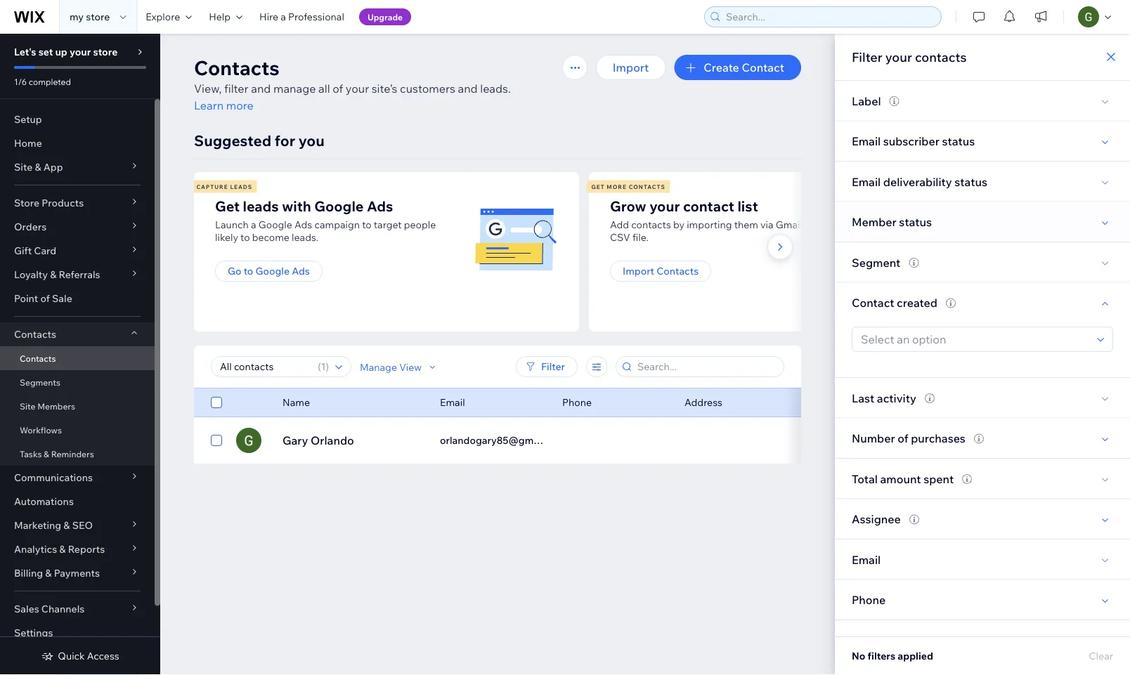 Task type: locate. For each thing, give the bounding box(es) containing it.
total
[[852, 472, 878, 486]]

0 vertical spatial leads.
[[480, 82, 511, 96]]

0 horizontal spatial leads.
[[292, 231, 319, 244]]

0 vertical spatial contacts
[[915, 49, 967, 65]]

status right deliverability
[[955, 175, 988, 189]]

to down "launch" at the left top of page
[[241, 231, 250, 244]]

of inside sidebar element
[[40, 293, 50, 305]]

app
[[43, 161, 63, 173]]

of left sale
[[40, 293, 50, 305]]

launch
[[215, 219, 249, 231]]

sales
[[14, 603, 39, 616]]

and right customers
[[458, 82, 478, 96]]

0 vertical spatial to
[[362, 219, 372, 231]]

get
[[592, 183, 605, 190]]

more
[[226, 98, 254, 113]]

0 horizontal spatial of
[[40, 293, 50, 305]]

your inside sidebar element
[[70, 46, 91, 58]]

manage view
[[360, 361, 422, 373]]

& inside analytics & reports popup button
[[59, 544, 66, 556]]

ads down with
[[295, 219, 312, 231]]

Select an option field
[[857, 328, 1093, 352]]

& left "reports"
[[59, 544, 66, 556]]

& for billing
[[45, 567, 52, 580]]

site down home
[[14, 161, 33, 173]]

1 vertical spatial of
[[40, 293, 50, 305]]

campaign
[[315, 219, 360, 231]]

site inside popup button
[[14, 161, 33, 173]]

& right loyalty
[[50, 269, 57, 281]]

contact right "create"
[[742, 60, 785, 75]]

grow
[[610, 197, 647, 215]]

last
[[852, 391, 875, 405]]

0 horizontal spatial a
[[251, 219, 256, 231]]

contacts inside contacts view, filter and manage all of your site's customers and leads. learn more
[[194, 55, 280, 80]]

list containing get leads with google ads
[[192, 172, 980, 332]]

analytics & reports button
[[0, 538, 155, 562]]

0 vertical spatial store
[[86, 11, 110, 23]]

filter button
[[516, 357, 578, 378]]

email up member at top
[[852, 175, 881, 189]]

purchases
[[911, 432, 966, 446]]

contact
[[742, 60, 785, 75], [852, 296, 895, 310]]

orders button
[[0, 215, 155, 239]]

site & app
[[14, 161, 63, 173]]

sidebar element
[[0, 34, 160, 676]]

gift card
[[14, 245, 56, 257]]

via
[[761, 219, 774, 231]]

you
[[299, 131, 325, 150]]

import button
[[596, 55, 666, 80]]

contacts
[[915, 49, 967, 65], [632, 219, 671, 231]]

& inside 'tasks & reminders' link
[[44, 449, 49, 460]]

add
[[610, 219, 629, 231]]

1 vertical spatial filter
[[541, 361, 565, 373]]

status down deliverability
[[900, 215, 932, 229]]

store right the "my"
[[86, 11, 110, 23]]

communications
[[14, 472, 93, 484]]

list
[[192, 172, 980, 332]]

ads up target
[[367, 197, 393, 215]]

0 vertical spatial google
[[315, 197, 364, 215]]

2 horizontal spatial a
[[817, 219, 822, 231]]

analytics & reports
[[14, 544, 105, 556]]

reports
[[68, 544, 105, 556]]

2 vertical spatial of
[[898, 432, 909, 446]]

0 vertical spatial contact
[[742, 60, 785, 75]]

marketing & seo button
[[0, 514, 155, 538]]

marketing
[[14, 520, 61, 532]]

1 horizontal spatial of
[[333, 82, 343, 96]]

contacts inside button
[[657, 265, 699, 277]]

a
[[281, 11, 286, 23], [251, 219, 256, 231], [817, 219, 822, 231]]

2 and from the left
[[458, 82, 478, 96]]

hire a professional link
[[251, 0, 353, 34]]

site down segments
[[20, 401, 36, 412]]

hire
[[260, 11, 279, 23]]

billing
[[14, 567, 43, 580]]

& for tasks
[[44, 449, 49, 460]]

segments link
[[0, 371, 155, 394]]

gary orlando image
[[236, 428, 262, 454]]

& right the tasks
[[44, 449, 49, 460]]

contacts down point of sale
[[14, 328, 56, 341]]

0 vertical spatial import
[[613, 60, 649, 75]]

ads
[[367, 197, 393, 215], [295, 219, 312, 231], [292, 265, 310, 277]]

0 vertical spatial phone
[[563, 397, 592, 409]]

& left app
[[35, 161, 41, 173]]

customers
[[400, 82, 456, 96]]

& inside billing & payments dropdown button
[[45, 567, 52, 580]]

and right the filter
[[251, 82, 271, 96]]

& right billing
[[45, 567, 52, 580]]

0 vertical spatial ads
[[367, 197, 393, 215]]

1 vertical spatial search... field
[[634, 357, 780, 377]]

1 vertical spatial contacts
[[632, 219, 671, 231]]

create contact
[[704, 60, 785, 75]]

assignee
[[852, 512, 901, 526]]

set
[[38, 46, 53, 58]]

phone up country/state
[[852, 593, 886, 607]]

google up campaign at the left of page
[[315, 197, 364, 215]]

let's set up your store
[[14, 46, 118, 58]]

status right subscriber
[[943, 134, 975, 148]]

filter inside "button"
[[541, 361, 565, 373]]

2 vertical spatial status
[[900, 215, 932, 229]]

1 vertical spatial store
[[93, 46, 118, 58]]

1 horizontal spatial contacts
[[915, 49, 967, 65]]

site members link
[[0, 394, 155, 418]]

number
[[852, 432, 896, 446]]

leads
[[230, 183, 253, 190]]

csv
[[610, 231, 631, 244]]

no filters applied
[[852, 650, 934, 663]]

amount
[[881, 472, 922, 486]]

& for analytics
[[59, 544, 66, 556]]

list
[[738, 197, 759, 215]]

gary orlando
[[283, 434, 354, 448]]

a down the leads
[[251, 219, 256, 231]]

contact down segment
[[852, 296, 895, 310]]

a right hire
[[281, 11, 286, 23]]

Search... field
[[722, 7, 937, 27], [634, 357, 780, 377]]

more
[[607, 183, 627, 190]]

of right all
[[333, 82, 343, 96]]

&
[[35, 161, 41, 173], [50, 269, 57, 281], [44, 449, 49, 460], [64, 520, 70, 532], [59, 544, 66, 556], [45, 567, 52, 580]]

store products button
[[0, 191, 155, 215]]

2 vertical spatial ads
[[292, 265, 310, 277]]

1 horizontal spatial filter
[[852, 49, 883, 65]]

your inside grow your contact list add contacts by importing them via gmail or a csv file.
[[650, 197, 680, 215]]

leads. inside contacts view, filter and manage all of your site's customers and leads. learn more
[[480, 82, 511, 96]]

leads. right customers
[[480, 82, 511, 96]]

applied
[[898, 650, 934, 663]]

import inside list
[[623, 265, 655, 277]]

email down label
[[852, 134, 881, 148]]

0 vertical spatial filter
[[852, 49, 883, 65]]

1 horizontal spatial and
[[458, 82, 478, 96]]

all
[[319, 82, 330, 96]]

google up become
[[259, 219, 292, 231]]

filter your contacts
[[852, 49, 967, 65]]

to right go
[[244, 265, 253, 277]]

& left seo
[[64, 520, 70, 532]]

0 horizontal spatial contact
[[742, 60, 785, 75]]

manage
[[360, 361, 397, 373]]

create contact button
[[675, 55, 802, 80]]

0 vertical spatial site
[[14, 161, 33, 173]]

segments
[[20, 377, 60, 388]]

contacts link
[[0, 347, 155, 371]]

1 horizontal spatial phone
[[852, 593, 886, 607]]

& inside the marketing & seo popup button
[[64, 520, 70, 532]]

leads. inside get leads with google ads launch a google ads campaign to target people likely to become leads.
[[292, 231, 319, 244]]

(
[[318, 361, 321, 373]]

settings link
[[0, 622, 155, 646]]

deliverability
[[884, 175, 953, 189]]

& inside the site & app popup button
[[35, 161, 41, 173]]

automations link
[[0, 490, 155, 514]]

your
[[70, 46, 91, 58], [886, 49, 913, 65], [346, 82, 369, 96], [650, 197, 680, 215]]

manage
[[273, 82, 316, 96]]

0 horizontal spatial filter
[[541, 361, 565, 373]]

analytics
[[14, 544, 57, 556]]

leads. down with
[[292, 231, 319, 244]]

import contacts button
[[610, 261, 712, 282]]

import contacts
[[623, 265, 699, 277]]

2 horizontal spatial of
[[898, 432, 909, 446]]

contacts up the filter
[[194, 55, 280, 80]]

0 horizontal spatial contacts
[[632, 219, 671, 231]]

store down my store
[[93, 46, 118, 58]]

1 and from the left
[[251, 82, 271, 96]]

label
[[852, 94, 881, 108]]

to left target
[[362, 219, 372, 231]]

contacts down the by at the top right of page
[[657, 265, 699, 277]]

ads down get leads with google ads launch a google ads campaign to target people likely to become leads.
[[292, 265, 310, 277]]

a inside grow your contact list add contacts by importing them via gmail or a csv file.
[[817, 219, 822, 231]]

a right or
[[817, 219, 822, 231]]

0 vertical spatial status
[[943, 134, 975, 148]]

1 vertical spatial import
[[623, 265, 655, 277]]

ads inside button
[[292, 265, 310, 277]]

phone
[[563, 397, 592, 409], [852, 593, 886, 607]]

access
[[87, 650, 119, 663]]

2 vertical spatial to
[[244, 265, 253, 277]]

phone down filter "button"
[[563, 397, 592, 409]]

1 horizontal spatial leads.
[[480, 82, 511, 96]]

filter
[[224, 82, 249, 96]]

google down become
[[256, 265, 290, 277]]

of right the number
[[898, 432, 909, 446]]

quick access
[[58, 650, 119, 663]]

leads
[[243, 197, 279, 215]]

None checkbox
[[211, 394, 222, 411], [211, 432, 222, 449], [211, 394, 222, 411], [211, 432, 222, 449]]

1 horizontal spatial contact
[[852, 296, 895, 310]]

1 vertical spatial status
[[955, 175, 988, 189]]

& inside "loyalty & referrals" popup button
[[50, 269, 57, 281]]

1 vertical spatial site
[[20, 401, 36, 412]]

of
[[333, 82, 343, 96], [40, 293, 50, 305], [898, 432, 909, 446]]

orlando
[[311, 434, 354, 448]]

learn more button
[[194, 97, 254, 114]]

0 vertical spatial of
[[333, 82, 343, 96]]

learn
[[194, 98, 224, 113]]

2 vertical spatial google
[[256, 265, 290, 277]]

view
[[399, 361, 422, 373]]

1 vertical spatial leads.
[[292, 231, 319, 244]]

0 horizontal spatial and
[[251, 82, 271, 96]]



Task type: describe. For each thing, give the bounding box(es) containing it.
0 horizontal spatial phone
[[563, 397, 592, 409]]

home link
[[0, 131, 155, 155]]

contact
[[683, 197, 735, 215]]

contact inside create contact button
[[742, 60, 785, 75]]

filter for filter your contacts
[[852, 49, 883, 65]]

store
[[14, 197, 39, 209]]

1 vertical spatial to
[[241, 231, 250, 244]]

1/6 completed
[[14, 76, 71, 87]]

become
[[252, 231, 290, 244]]

email up 'orlandogary85@gmail.com'
[[440, 397, 465, 409]]

for
[[275, 131, 295, 150]]

importing
[[687, 219, 732, 231]]

completed
[[29, 76, 71, 87]]

workflows
[[20, 425, 62, 436]]

import for import contacts
[[623, 265, 655, 277]]

site members
[[20, 401, 75, 412]]

reminders
[[51, 449, 94, 460]]

billing & payments button
[[0, 562, 155, 586]]

referrals
[[59, 269, 100, 281]]

workflows link
[[0, 418, 155, 442]]

a inside get leads with google ads launch a google ads campaign to target people likely to become leads.
[[251, 219, 256, 231]]

( 1 )
[[318, 361, 329, 373]]

& for loyalty
[[50, 269, 57, 281]]

status for email deliverability status
[[955, 175, 988, 189]]

target
[[374, 219, 402, 231]]

go to google ads button
[[215, 261, 323, 282]]

gift
[[14, 245, 32, 257]]

& for site
[[35, 161, 41, 173]]

1 vertical spatial ads
[[295, 219, 312, 231]]

view,
[[194, 82, 222, 96]]

settings
[[14, 627, 53, 640]]

sale
[[52, 293, 72, 305]]

google inside button
[[256, 265, 290, 277]]

go to google ads
[[228, 265, 310, 277]]

contacts inside dropdown button
[[14, 328, 56, 341]]

site for site & app
[[14, 161, 33, 173]]

sales channels
[[14, 603, 85, 616]]

contacts inside grow your contact list add contacts by importing them via gmail or a csv file.
[[632, 219, 671, 231]]

setup
[[14, 113, 42, 126]]

hire a professional
[[260, 11, 344, 23]]

tasks
[[20, 449, 42, 460]]

1 vertical spatial google
[[259, 219, 292, 231]]

tasks & reminders
[[20, 449, 94, 460]]

suggested
[[194, 131, 272, 150]]

1 vertical spatial phone
[[852, 593, 886, 607]]

gmail
[[776, 219, 803, 231]]

number of purchases
[[852, 432, 966, 446]]

home
[[14, 137, 42, 149]]

0 vertical spatial search... field
[[722, 7, 937, 27]]

my
[[70, 11, 84, 23]]

status for email subscriber status
[[943, 134, 975, 148]]

1 vertical spatial contact
[[852, 296, 895, 310]]

email subscriber status
[[852, 134, 975, 148]]

likely
[[215, 231, 238, 244]]

upgrade
[[368, 12, 403, 22]]

member
[[852, 215, 897, 229]]

with
[[282, 197, 311, 215]]

& for marketing
[[64, 520, 70, 532]]

members
[[37, 401, 75, 412]]

segment
[[852, 255, 901, 269]]

get more contacts
[[592, 183, 666, 190]]

loyalty & referrals
[[14, 269, 100, 281]]

Unsaved view field
[[216, 357, 314, 377]]

store inside sidebar element
[[93, 46, 118, 58]]

capture leads
[[197, 183, 253, 190]]

capture
[[197, 183, 228, 190]]

import for import
[[613, 60, 649, 75]]

card
[[34, 245, 56, 257]]

email down assignee
[[852, 553, 881, 567]]

upgrade button
[[359, 8, 411, 25]]

activity
[[877, 391, 917, 405]]

last activity
[[852, 391, 917, 405]]

orders
[[14, 221, 47, 233]]

professional
[[288, 11, 344, 23]]

seo
[[72, 520, 93, 532]]

spent
[[924, 472, 954, 486]]

filter for filter
[[541, 361, 565, 373]]

1 horizontal spatial a
[[281, 11, 286, 23]]

your inside contacts view, filter and manage all of your site's customers and leads. learn more
[[346, 82, 369, 96]]

of for number of purchases
[[898, 432, 909, 446]]

them
[[735, 219, 759, 231]]

contacts up segments
[[20, 353, 56, 364]]

let's
[[14, 46, 36, 58]]

loyalty & referrals button
[[0, 263, 155, 287]]

site's
[[372, 82, 398, 96]]

of inside contacts view, filter and manage all of your site's customers and leads. learn more
[[333, 82, 343, 96]]

point of sale link
[[0, 287, 155, 311]]

quick
[[58, 650, 85, 663]]

created
[[897, 296, 938, 310]]

to inside button
[[244, 265, 253, 277]]

contacts view, filter and manage all of your site's customers and leads. learn more
[[194, 55, 511, 113]]

up
[[55, 46, 67, 58]]

communications button
[[0, 466, 155, 490]]

country/state
[[852, 634, 928, 648]]

filters
[[868, 650, 896, 663]]

tasks & reminders link
[[0, 442, 155, 466]]

site for site members
[[20, 401, 36, 412]]

1/6
[[14, 76, 27, 87]]

people
[[404, 219, 436, 231]]

grow your contact list add contacts by importing them via gmail or a csv file.
[[610, 197, 822, 244]]

orlandogary85@gmail.com
[[440, 435, 567, 447]]

subscriber
[[884, 134, 940, 148]]

)
[[326, 361, 329, 373]]

suggested for you
[[194, 131, 325, 150]]

my store
[[70, 11, 110, 23]]

by
[[674, 219, 685, 231]]

gift card button
[[0, 239, 155, 263]]

of for point of sale
[[40, 293, 50, 305]]

create
[[704, 60, 740, 75]]

explore
[[146, 11, 180, 23]]



Task type: vqa. For each thing, say whether or not it's contained in the screenshot.
Last
yes



